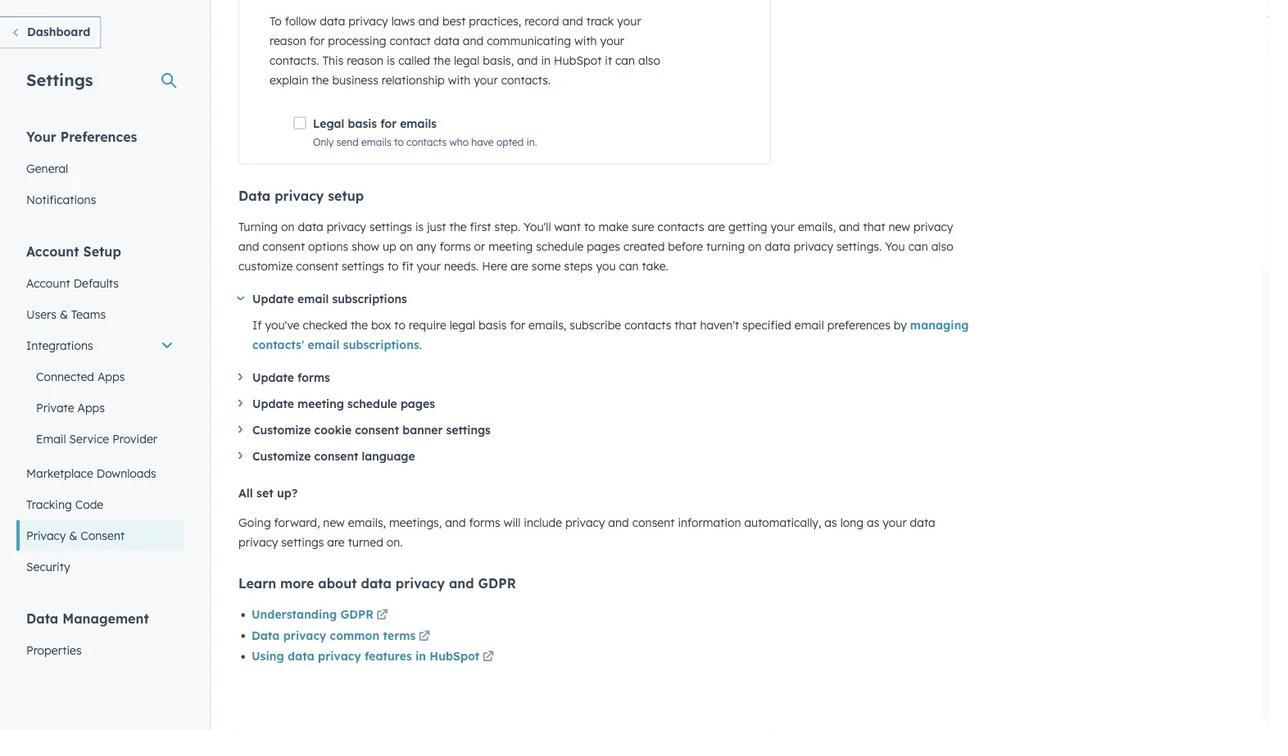 Task type: vqa. For each thing, say whether or not it's contained in the screenshot.
the subscribe
yes



Task type: locate. For each thing, give the bounding box(es) containing it.
are left "turned" on the bottom of page
[[327, 536, 345, 550]]

email service provider
[[36, 432, 157, 446]]

are
[[708, 220, 726, 234], [511, 259, 529, 273], [327, 536, 345, 550]]

0 horizontal spatial that
[[675, 318, 697, 332]]

legal
[[454, 54, 480, 68], [450, 318, 476, 332]]

schedule
[[536, 239, 584, 254], [348, 397, 397, 411]]

subscribe
[[570, 318, 622, 332]]

2 customize from the top
[[252, 449, 311, 464]]

consent left information
[[633, 516, 675, 530]]

best
[[443, 14, 466, 29]]

settings up up on the top left of page
[[370, 220, 412, 234]]

provider
[[112, 432, 157, 446]]

for up only send emails to contacts who have opted in.
[[380, 117, 397, 131]]

caret image for update forms
[[239, 374, 243, 381]]

contacts
[[407, 136, 447, 148], [658, 220, 705, 234], [625, 318, 672, 332]]

0 vertical spatial can
[[616, 54, 635, 68]]

data management
[[26, 610, 149, 627]]

3 update from the top
[[252, 397, 294, 411]]

have
[[472, 136, 494, 148]]

settings down show
[[342, 259, 384, 273]]

update inside "dropdown button"
[[252, 292, 294, 306]]

1 vertical spatial can
[[909, 239, 929, 254]]

0 vertical spatial that
[[864, 220, 886, 234]]

consent
[[263, 239, 305, 254], [296, 259, 339, 273], [355, 423, 399, 437], [314, 449, 359, 464], [633, 516, 675, 530]]

1 vertical spatial contacts
[[658, 220, 705, 234]]

1 horizontal spatial hubspot
[[554, 54, 602, 68]]

data inside going forward, new emails, meetings, and forms will include privacy and consent information automatically, as long as your data privacy settings are turned on.
[[910, 516, 936, 530]]

data up using
[[252, 629, 280, 643]]

0 vertical spatial &
[[60, 307, 68, 321]]

0 vertical spatial is
[[387, 54, 395, 68]]

2 vertical spatial update
[[252, 397, 294, 411]]

management
[[62, 610, 149, 627]]

legal inside to follow data privacy laws and best practices, record and track your reason for processing contact data and communicating with your contacts. this reason is called the legal basis, and in hubspot it can also explain the business relationship with your contacts.
[[454, 54, 480, 68]]

account inside account defaults link
[[26, 276, 70, 290]]

1 vertical spatial for
[[380, 117, 397, 131]]

data inside 'element'
[[26, 610, 58, 627]]

customize left "cookie"
[[252, 423, 311, 437]]

make
[[599, 220, 629, 234]]

2 horizontal spatial for
[[510, 318, 526, 332]]

0 horizontal spatial pages
[[401, 397, 435, 411]]

privacy
[[349, 14, 388, 29], [275, 188, 324, 204], [327, 220, 366, 234], [914, 220, 954, 234], [794, 239, 834, 254], [566, 516, 605, 530], [239, 536, 278, 550], [396, 576, 445, 592], [283, 629, 326, 643], [318, 650, 361, 664]]

caret image inside customize consent language dropdown button
[[239, 452, 243, 460]]

.
[[419, 338, 422, 352]]

caret image inside update email subscriptions "dropdown button"
[[237, 297, 244, 301]]

customize up up?
[[252, 449, 311, 464]]

0 horizontal spatial emails,
[[348, 516, 386, 530]]

forms
[[440, 239, 471, 254], [298, 371, 330, 385], [469, 516, 501, 530]]

for left subscribe
[[510, 318, 526, 332]]

2 as from the left
[[867, 516, 880, 530]]

data
[[320, 14, 345, 29], [434, 34, 460, 48], [298, 220, 324, 234], [765, 239, 791, 254], [910, 516, 936, 530], [361, 576, 392, 592], [288, 650, 315, 664]]

0 horizontal spatial &
[[60, 307, 68, 321]]

properties link
[[16, 635, 184, 666]]

will
[[504, 516, 521, 530]]

caret image inside update meeting schedule pages dropdown button
[[239, 400, 243, 408]]

security link
[[16, 551, 184, 582]]

0 vertical spatial contacts.
[[270, 54, 319, 68]]

connected apps
[[36, 369, 125, 384]]

customize for customize consent language
[[252, 449, 311, 464]]

link opens in a new window image inside data privacy common terms link
[[419, 632, 430, 643]]

apps down "integrations" button at left top
[[97, 369, 125, 384]]

or
[[474, 239, 486, 254]]

apps for connected apps
[[97, 369, 125, 384]]

emails up only send emails to contacts who have opted in.
[[400, 117, 437, 131]]

email
[[298, 292, 329, 306], [795, 318, 825, 332], [308, 338, 340, 352]]

0 horizontal spatial in
[[416, 650, 426, 664]]

0 horizontal spatial schedule
[[348, 397, 397, 411]]

preferences
[[828, 318, 891, 332]]

update up you've on the left top of page
[[252, 292, 294, 306]]

1 horizontal spatial for
[[380, 117, 397, 131]]

legal right require
[[450, 318, 476, 332]]

account defaults link
[[16, 268, 184, 299]]

in down communicating
[[541, 54, 551, 68]]

more
[[280, 576, 314, 592]]

1 vertical spatial contacts.
[[501, 73, 551, 88]]

basis up send
[[348, 117, 377, 131]]

0 vertical spatial also
[[639, 54, 661, 68]]

data privacy setup
[[239, 188, 364, 204]]

data up "properties"
[[26, 610, 58, 627]]

in down terms
[[416, 650, 426, 664]]

basis down here
[[479, 318, 507, 332]]

update for update meeting schedule pages
[[252, 397, 294, 411]]

contacts. up 'explain'
[[270, 54, 319, 68]]

apps up service
[[77, 400, 105, 415]]

reason down to
[[270, 34, 306, 48]]

0 horizontal spatial meeting
[[298, 397, 344, 411]]

0 horizontal spatial is
[[387, 54, 395, 68]]

that up settings.
[[864, 220, 886, 234]]

understanding
[[252, 608, 337, 622]]

account up users at the top left of the page
[[26, 276, 70, 290]]

& for users
[[60, 307, 68, 321]]

legal left basis, on the top left of page
[[454, 54, 480, 68]]

any
[[417, 239, 437, 254]]

to right want
[[584, 220, 596, 234]]

0 vertical spatial forms
[[440, 239, 471, 254]]

account up account defaults
[[26, 243, 79, 259]]

the right just
[[450, 220, 467, 234]]

1 vertical spatial customize
[[252, 449, 311, 464]]

0 vertical spatial are
[[708, 220, 726, 234]]

emails, up "turned" on the bottom of page
[[348, 516, 386, 530]]

1 vertical spatial meeting
[[298, 397, 344, 411]]

1 horizontal spatial in
[[541, 54, 551, 68]]

& right privacy
[[69, 528, 77, 543]]

1 vertical spatial is
[[416, 220, 424, 234]]

contacts left "who"
[[407, 136, 447, 148]]

tracking
[[26, 497, 72, 511]]

1 horizontal spatial contacts.
[[501, 73, 551, 88]]

0 vertical spatial pages
[[587, 239, 620, 254]]

emails
[[400, 117, 437, 131], [361, 136, 392, 148]]

settings down forward,
[[281, 536, 324, 550]]

if you've checked the box to require legal basis for emails, subscribe contacts that haven't specified email preferences by
[[252, 318, 911, 332]]

0 horizontal spatial are
[[327, 536, 345, 550]]

want
[[555, 220, 581, 234]]

2 vertical spatial for
[[510, 318, 526, 332]]

1 as from the left
[[825, 516, 838, 530]]

also right you
[[932, 239, 954, 254]]

meetings,
[[389, 516, 442, 530]]

0 horizontal spatial for
[[310, 34, 325, 48]]

your right "long"
[[883, 516, 907, 530]]

0 vertical spatial email
[[298, 292, 329, 306]]

0 horizontal spatial with
[[448, 73, 471, 88]]

this
[[322, 54, 344, 68]]

1 vertical spatial emails,
[[529, 318, 567, 332]]

2 vertical spatial forms
[[469, 516, 501, 530]]

0 vertical spatial link opens in a new window image
[[377, 607, 388, 626]]

caret image
[[237, 297, 244, 301], [239, 374, 243, 381], [239, 400, 243, 408], [239, 426, 243, 434], [239, 452, 243, 460]]

0 vertical spatial subscriptions
[[332, 292, 407, 306]]

1 vertical spatial forms
[[298, 371, 330, 385]]

contacts. down basis, on the top left of page
[[501, 73, 551, 88]]

subscriptions inside managing contacts' email subscriptions
[[343, 338, 419, 352]]

0 vertical spatial emails
[[400, 117, 437, 131]]

forms left will
[[469, 516, 501, 530]]

that left "haven't" on the top of page
[[675, 318, 697, 332]]

0 vertical spatial emails,
[[798, 220, 836, 234]]

1 horizontal spatial link opens in a new window image
[[483, 652, 494, 664]]

forms inside turning on data privacy settings is just the first step. you'll want to make sure contacts are getting your emails, and that new privacy and consent options show up on any forms or meeting schedule pages created before turning on data privacy settings. you can also customize consent settings to fit your needs. here are some steps you can take.
[[440, 239, 471, 254]]

new right forward,
[[323, 516, 345, 530]]

hubspot right features
[[430, 650, 480, 664]]

it
[[605, 54, 612, 68]]

email
[[36, 432, 66, 446]]

apps for private apps
[[77, 400, 105, 415]]

new inside going forward, new emails, meetings, and forms will include privacy and consent information automatically, as long as your data privacy settings are turned on.
[[323, 516, 345, 530]]

data management element
[[16, 609, 184, 730]]

0 horizontal spatial also
[[639, 54, 661, 68]]

1 horizontal spatial meeting
[[489, 239, 533, 254]]

1 vertical spatial new
[[323, 516, 345, 530]]

update for update forms
[[252, 371, 294, 385]]

with right relationship
[[448, 73, 471, 88]]

the inside turning on data privacy settings is just the first step. you'll want to make sure contacts are getting your emails, and that new privacy and consent options show up on any forms or meeting schedule pages created before turning on data privacy settings. you can also customize consent settings to fit your needs. here are some steps you can take.
[[450, 220, 467, 234]]

contacts down update email subscriptions "dropdown button"
[[625, 318, 672, 332]]

subscriptions up box
[[332, 292, 407, 306]]

on down getting
[[748, 239, 762, 254]]

1 vertical spatial account
[[26, 276, 70, 290]]

0 vertical spatial account
[[26, 243, 79, 259]]

emails,
[[798, 220, 836, 234], [529, 318, 567, 332], [348, 516, 386, 530]]

meeting down "step."
[[489, 239, 533, 254]]

update forms
[[252, 371, 330, 385]]

forms inside going forward, new emails, meetings, and forms will include privacy and consent information automatically, as long as your data privacy settings are turned on.
[[469, 516, 501, 530]]

also right it
[[639, 54, 661, 68]]

consent up language
[[355, 423, 399, 437]]

schedule up customize cookie consent banner settings
[[348, 397, 397, 411]]

0 vertical spatial customize
[[252, 423, 311, 437]]

for up this
[[310, 34, 325, 48]]

1 horizontal spatial basis
[[479, 318, 507, 332]]

consent down "cookie"
[[314, 449, 359, 464]]

2 vertical spatial emails,
[[348, 516, 386, 530]]

1 vertical spatial hubspot
[[430, 650, 480, 664]]

account setup element
[[16, 242, 184, 582]]

reason
[[270, 34, 306, 48], [347, 54, 384, 68]]

for inside to follow data privacy laws and best practices, record and track your reason for processing contact data and communicating with your contacts. this reason is called the legal basis, and in hubspot it can also explain the business relationship with your contacts.
[[310, 34, 325, 48]]

0 vertical spatial legal
[[454, 54, 480, 68]]

the
[[434, 54, 451, 68], [312, 73, 329, 88], [450, 220, 467, 234], [351, 318, 368, 332]]

1 vertical spatial gdpr
[[341, 608, 374, 622]]

1 account from the top
[[26, 243, 79, 259]]

hubspot left it
[[554, 54, 602, 68]]

about
[[318, 576, 357, 592]]

consent up customize
[[263, 239, 305, 254]]

general link
[[16, 153, 184, 184]]

also
[[639, 54, 661, 68], [932, 239, 954, 254]]

with down track on the top left of page
[[575, 34, 597, 48]]

2 horizontal spatial emails,
[[798, 220, 836, 234]]

is left just
[[416, 220, 424, 234]]

apps
[[97, 369, 125, 384], [77, 400, 105, 415]]

in
[[541, 54, 551, 68], [416, 650, 426, 664]]

data down getting
[[765, 239, 791, 254]]

on.
[[387, 536, 403, 550]]

email service provider link
[[16, 423, 184, 455]]

basis
[[348, 117, 377, 131], [479, 318, 507, 332]]

0 vertical spatial meeting
[[489, 239, 533, 254]]

on right up on the top left of page
[[400, 239, 413, 254]]

data for data management
[[26, 610, 58, 627]]

emails, right getting
[[798, 220, 836, 234]]

users & teams link
[[16, 299, 184, 330]]

update down contacts'
[[252, 371, 294, 385]]

email right specified
[[795, 318, 825, 332]]

0 horizontal spatial hubspot
[[430, 650, 480, 664]]

turning
[[239, 220, 278, 234]]

are right here
[[511, 259, 529, 273]]

1 vertical spatial basis
[[479, 318, 507, 332]]

also inside to follow data privacy laws and best practices, record and track your reason for processing contact data and communicating with your contacts. this reason is called the legal basis, and in hubspot it can also explain the business relationship with your contacts.
[[639, 54, 661, 68]]

subscriptions down box
[[343, 338, 419, 352]]

1 customize from the top
[[252, 423, 311, 437]]

can
[[616, 54, 635, 68], [909, 239, 929, 254], [619, 259, 639, 273]]

marketplace downloads
[[26, 466, 156, 480]]

account for account setup
[[26, 243, 79, 259]]

meeting inside dropdown button
[[298, 397, 344, 411]]

2 update from the top
[[252, 371, 294, 385]]

account
[[26, 243, 79, 259], [26, 276, 70, 290]]

0 horizontal spatial reason
[[270, 34, 306, 48]]

all set up?
[[239, 486, 298, 500]]

integrations
[[26, 338, 93, 352]]

emails, left subscribe
[[529, 318, 567, 332]]

1 vertical spatial also
[[932, 239, 954, 254]]

record
[[525, 14, 559, 29]]

email up checked
[[298, 292, 329, 306]]

caret image inside update forms 'dropdown button'
[[239, 374, 243, 381]]

also inside turning on data privacy settings is just the first step. you'll want to make sure contacts are getting your emails, and that new privacy and consent options show up on any forms or meeting schedule pages created before turning on data privacy settings. you can also customize consent settings to fit your needs. here are some steps you can take.
[[932, 239, 954, 254]]

send
[[337, 136, 359, 148]]

gdpr up common
[[341, 608, 374, 622]]

as right "long"
[[867, 516, 880, 530]]

1 vertical spatial update
[[252, 371, 294, 385]]

to left fit
[[388, 259, 399, 273]]

new up you
[[889, 220, 911, 234]]

1 horizontal spatial is
[[416, 220, 424, 234]]

data right about
[[361, 576, 392, 592]]

reason down processing
[[347, 54, 384, 68]]

account for account defaults
[[26, 276, 70, 290]]

0 vertical spatial hubspot
[[554, 54, 602, 68]]

0 vertical spatial data
[[239, 188, 271, 204]]

meeting up "cookie"
[[298, 397, 344, 411]]

caret image for customize cookie consent banner settings
[[239, 426, 243, 434]]

customize
[[252, 423, 311, 437], [252, 449, 311, 464]]

data right "long"
[[910, 516, 936, 530]]

0 vertical spatial new
[[889, 220, 911, 234]]

you've
[[265, 318, 300, 332]]

pages up you
[[587, 239, 620, 254]]

customize cookie consent banner settings button
[[239, 421, 976, 440]]

consent down "options"
[[296, 259, 339, 273]]

in inside to follow data privacy laws and best practices, record and track your reason for processing contact data and communicating with your contacts. this reason is called the legal basis, and in hubspot it can also explain the business relationship with your contacts.
[[541, 54, 551, 68]]

1 vertical spatial legal
[[450, 318, 476, 332]]

schedule inside turning on data privacy settings is just the first step. you'll want to make sure contacts are getting your emails, and that new privacy and consent options show up on any forms or meeting schedule pages created before turning on data privacy settings. you can also customize consent settings to fit your needs. here are some steps you can take.
[[536, 239, 584, 254]]

up
[[383, 239, 397, 254]]

1 horizontal spatial also
[[932, 239, 954, 254]]

1 vertical spatial data
[[26, 610, 58, 627]]

the right called
[[434, 54, 451, 68]]

is left called
[[387, 54, 395, 68]]

caret image inside customize cookie consent banner settings dropdown button
[[239, 426, 243, 434]]

your preferences element
[[16, 127, 184, 215]]

emails down legal basis for emails
[[361, 136, 392, 148]]

understanding gdpr link
[[252, 607, 391, 626]]

1 vertical spatial are
[[511, 259, 529, 273]]

gdpr
[[478, 576, 516, 592], [341, 608, 374, 622]]

1 horizontal spatial gdpr
[[478, 576, 516, 592]]

0 vertical spatial apps
[[97, 369, 125, 384]]

1 horizontal spatial pages
[[587, 239, 620, 254]]

forms up "update meeting schedule pages"
[[298, 371, 330, 385]]

are up turning
[[708, 220, 726, 234]]

managing contacts' email subscriptions
[[252, 318, 969, 352]]

your right track on the top left of page
[[617, 14, 642, 29]]

0 horizontal spatial as
[[825, 516, 838, 530]]

1 vertical spatial pages
[[401, 397, 435, 411]]

2 account from the top
[[26, 276, 70, 290]]

subscriptions
[[332, 292, 407, 306], [343, 338, 419, 352]]

update inside 'dropdown button'
[[252, 371, 294, 385]]

gdpr down will
[[478, 576, 516, 592]]

tracking code
[[26, 497, 103, 511]]

tracking code link
[[16, 489, 184, 520]]

data up turning
[[239, 188, 271, 204]]

1 update from the top
[[252, 292, 294, 306]]

0 horizontal spatial new
[[323, 516, 345, 530]]

schedule down want
[[536, 239, 584, 254]]

notifications
[[26, 192, 96, 207]]

email down checked
[[308, 338, 340, 352]]

contacts up before
[[658, 220, 705, 234]]

1 horizontal spatial reason
[[347, 54, 384, 68]]

customize consent language
[[252, 449, 415, 464]]

communicating
[[487, 34, 571, 48]]

caret image for update meeting schedule pages
[[239, 400, 243, 408]]

1 horizontal spatial schedule
[[536, 239, 584, 254]]

1 vertical spatial subscriptions
[[343, 338, 419, 352]]

data down best
[[434, 34, 460, 48]]

link opens in a new window image
[[377, 611, 388, 622], [419, 627, 430, 647], [419, 632, 430, 643], [483, 648, 494, 668]]

2 vertical spatial email
[[308, 338, 340, 352]]

your preferences
[[26, 128, 137, 145]]

1 vertical spatial reason
[[347, 54, 384, 68]]

0 vertical spatial with
[[575, 34, 597, 48]]

update inside dropdown button
[[252, 397, 294, 411]]

that inside turning on data privacy settings is just the first step. you'll want to make sure contacts are getting your emails, and that new privacy and consent options show up on any forms or meeting schedule pages created before turning on data privacy settings. you can also customize consent settings to fit your needs. here are some steps you can take.
[[864, 220, 886, 234]]

is
[[387, 54, 395, 68], [416, 220, 424, 234]]

0 horizontal spatial emails
[[361, 136, 392, 148]]

the down this
[[312, 73, 329, 88]]

& right users at the top left of the page
[[60, 307, 68, 321]]

on right turning
[[281, 220, 295, 234]]

users
[[26, 307, 57, 321]]

link opens in a new window image
[[377, 607, 388, 626], [483, 652, 494, 664]]

1 vertical spatial link opens in a new window image
[[483, 652, 494, 664]]

pages up banner
[[401, 397, 435, 411]]

consent
[[81, 528, 125, 543]]

update down update forms
[[252, 397, 294, 411]]

as left "long"
[[825, 516, 838, 530]]

turned
[[348, 536, 383, 550]]

&
[[60, 307, 68, 321], [69, 528, 77, 543]]

forms up 'needs.'
[[440, 239, 471, 254]]

2 vertical spatial data
[[252, 629, 280, 643]]

2 vertical spatial are
[[327, 536, 345, 550]]

& for privacy
[[69, 528, 77, 543]]

email inside managing contacts' email subscriptions
[[308, 338, 340, 352]]



Task type: describe. For each thing, give the bounding box(es) containing it.
1 horizontal spatial are
[[511, 259, 529, 273]]

settings
[[26, 69, 93, 90]]

0 vertical spatial gdpr
[[478, 576, 516, 592]]

customize
[[239, 259, 293, 273]]

update email subscriptions button
[[237, 289, 976, 309]]

2 vertical spatial contacts
[[625, 318, 672, 332]]

steps
[[564, 259, 593, 273]]

1 vertical spatial email
[[795, 318, 825, 332]]

your down basis, on the top left of page
[[474, 73, 498, 88]]

security
[[26, 559, 70, 574]]

here
[[482, 259, 508, 273]]

customize cookie consent banner settings
[[252, 423, 491, 437]]

notifications link
[[16, 184, 184, 215]]

forward,
[[274, 516, 320, 530]]

gdpr inside understanding gdpr link
[[341, 608, 374, 622]]

account setup
[[26, 243, 121, 259]]

in.
[[527, 136, 537, 148]]

subscriptions inside "dropdown button"
[[332, 292, 407, 306]]

privacy & consent
[[26, 528, 125, 543]]

called
[[399, 54, 430, 68]]

code
[[75, 497, 103, 511]]

pages inside dropdown button
[[401, 397, 435, 411]]

emails, inside going forward, new emails, meetings, and forms will include privacy and consent information automatically, as long as your data privacy settings are turned on.
[[348, 516, 386, 530]]

turning on data privacy settings is just the first step. you'll want to make sure contacts are getting your emails, and that new privacy and consent options show up on any forms or meeting schedule pages created before turning on data privacy settings. you can also customize consent settings to fit your needs. here are some steps you can take.
[[239, 220, 954, 273]]

0 horizontal spatial basis
[[348, 117, 377, 131]]

to down legal basis for emails
[[394, 136, 404, 148]]

you
[[885, 239, 906, 254]]

are inside going forward, new emails, meetings, and forms will include privacy and consent information automatically, as long as your data privacy settings are turned on.
[[327, 536, 345, 550]]

information
[[678, 516, 742, 530]]

settings inside dropdown button
[[446, 423, 491, 437]]

data right using
[[288, 650, 315, 664]]

emails, inside turning on data privacy settings is just the first step. you'll want to make sure contacts are getting your emails, and that new privacy and consent options show up on any forms or meeting schedule pages created before turning on data privacy settings. you can also customize consent settings to fit your needs. here are some steps you can take.
[[798, 220, 836, 234]]

if
[[252, 318, 262, 332]]

contacts inside turning on data privacy settings is just the first step. you'll want to make sure contacts are getting your emails, and that new privacy and consent options show up on any forms or meeting schedule pages created before turning on data privacy settings. you can also customize consent settings to fit your needs. here are some steps you can take.
[[658, 220, 705, 234]]

include
[[524, 516, 562, 530]]

language
[[362, 449, 415, 464]]

managing
[[911, 318, 969, 332]]

can inside to follow data privacy laws and best practices, record and track your reason for processing contact data and communicating with your contacts. this reason is called the legal basis, and in hubspot it can also explain the business relationship with your contacts.
[[616, 54, 635, 68]]

update for update email subscriptions
[[252, 292, 294, 306]]

by
[[894, 318, 907, 332]]

legal
[[313, 117, 345, 131]]

settings inside going forward, new emails, meetings, and forms will include privacy and consent information automatically, as long as your data privacy settings are turned on.
[[281, 536, 324, 550]]

checked
[[303, 318, 348, 332]]

haven't
[[700, 318, 740, 332]]

data for data privacy common terms
[[252, 629, 280, 643]]

link opens in a new window image inside understanding gdpr link
[[377, 611, 388, 622]]

going forward, new emails, meetings, and forms will include privacy and consent information automatically, as long as your data privacy settings are turned on.
[[239, 516, 936, 550]]

require
[[409, 318, 447, 332]]

contact
[[390, 34, 431, 48]]

specified
[[743, 318, 792, 332]]

some
[[532, 259, 561, 273]]

data privacy common terms link
[[252, 627, 433, 647]]

schedule inside dropdown button
[[348, 397, 397, 411]]

the left box
[[351, 318, 368, 332]]

data up processing
[[320, 14, 345, 29]]

0 vertical spatial contacts
[[407, 136, 447, 148]]

0 horizontal spatial contacts.
[[270, 54, 319, 68]]

2 horizontal spatial on
[[748, 239, 762, 254]]

business
[[332, 73, 379, 88]]

learn
[[239, 576, 276, 592]]

data privacy common terms
[[252, 629, 416, 643]]

2 horizontal spatial are
[[708, 220, 726, 234]]

data for data privacy setup
[[239, 188, 271, 204]]

to right box
[[394, 318, 406, 332]]

1 vertical spatial that
[[675, 318, 697, 332]]

connected
[[36, 369, 94, 384]]

1 horizontal spatial emails
[[400, 117, 437, 131]]

marketplace
[[26, 466, 93, 480]]

your down any at the top left of the page
[[417, 259, 441, 273]]

meeting inside turning on data privacy settings is just the first step. you'll want to make sure contacts are getting your emails, and that new privacy and consent options show up on any forms or meeting schedule pages created before turning on data privacy settings. you can also customize consent settings to fit your needs. here are some steps you can take.
[[489, 239, 533, 254]]

your
[[26, 128, 56, 145]]

customize for customize cookie consent banner settings
[[252, 423, 311, 437]]

downloads
[[97, 466, 156, 480]]

1 vertical spatial with
[[448, 73, 471, 88]]

update meeting schedule pages
[[252, 397, 435, 411]]

contacts'
[[252, 338, 304, 352]]

general
[[26, 161, 68, 175]]

using
[[252, 650, 284, 664]]

automatically,
[[745, 516, 822, 530]]

all
[[239, 486, 253, 500]]

first
[[470, 220, 491, 234]]

new inside turning on data privacy settings is just the first step. you'll want to make sure contacts are getting your emails, and that new privacy and consent options show up on any forms or meeting schedule pages created before turning on data privacy settings. you can also customize consent settings to fit your needs. here are some steps you can take.
[[889, 220, 911, 234]]

understanding gdpr
[[252, 608, 374, 622]]

1 vertical spatial emails
[[361, 136, 392, 148]]

is inside to follow data privacy laws and best practices, record and track your reason for processing contact data and communicating with your contacts. this reason is called the legal basis, and in hubspot it can also explain the business relationship with your contacts.
[[387, 54, 395, 68]]

1 horizontal spatial with
[[575, 34, 597, 48]]

you
[[596, 259, 616, 273]]

up?
[[277, 486, 298, 500]]

privacy inside to follow data privacy laws and best practices, record and track your reason for processing contact data and communicating with your contacts. this reason is called the legal basis, and in hubspot it can also explain the business relationship with your contacts.
[[349, 14, 388, 29]]

processing
[[328, 34, 387, 48]]

needs.
[[444, 259, 479, 273]]

box
[[371, 318, 391, 332]]

set
[[257, 486, 274, 500]]

preferences
[[60, 128, 137, 145]]

your right getting
[[771, 220, 795, 234]]

laws
[[392, 14, 415, 29]]

step.
[[495, 220, 521, 234]]

account defaults
[[26, 276, 119, 290]]

integrations button
[[16, 330, 184, 361]]

0 horizontal spatial on
[[281, 220, 295, 234]]

dashboard
[[27, 25, 90, 39]]

data up "options"
[[298, 220, 324, 234]]

settings.
[[837, 239, 882, 254]]

before
[[668, 239, 703, 254]]

1 horizontal spatial on
[[400, 239, 413, 254]]

terms
[[383, 629, 416, 643]]

created
[[624, 239, 665, 254]]

show
[[352, 239, 380, 254]]

forms inside 'dropdown button'
[[298, 371, 330, 385]]

update forms button
[[239, 368, 976, 388]]

follow
[[285, 14, 317, 29]]

2 vertical spatial can
[[619, 259, 639, 273]]

service
[[69, 432, 109, 446]]

banner
[[403, 423, 443, 437]]

learn more about data privacy and gdpr
[[239, 576, 516, 592]]

update meeting schedule pages button
[[239, 394, 976, 414]]

0 horizontal spatial link opens in a new window image
[[377, 607, 388, 626]]

dashboard link
[[0, 16, 101, 49]]

legal basis for emails
[[313, 117, 437, 131]]

0 vertical spatial reason
[[270, 34, 306, 48]]

link opens in a new window image inside using data privacy features in hubspot link
[[483, 652, 494, 664]]

1 vertical spatial in
[[416, 650, 426, 664]]

1 horizontal spatial emails,
[[529, 318, 567, 332]]

caret image for update email subscriptions
[[237, 297, 244, 301]]

you'll
[[524, 220, 551, 234]]

only send emails to contacts who have opted in.
[[313, 136, 537, 148]]

explain
[[270, 73, 309, 88]]

who
[[450, 136, 469, 148]]

getting
[[729, 220, 768, 234]]

hubspot inside to follow data privacy laws and best practices, record and track your reason for processing contact data and communicating with your contacts. this reason is called the legal basis, and in hubspot it can also explain the business relationship with your contacts.
[[554, 54, 602, 68]]

your up it
[[601, 34, 625, 48]]

options
[[308, 239, 349, 254]]

common
[[330, 629, 380, 643]]

practices,
[[469, 14, 522, 29]]

relationship
[[382, 73, 445, 88]]

consent inside going forward, new emails, meetings, and forms will include privacy and consent information automatically, as long as your data privacy settings are turned on.
[[633, 516, 675, 530]]

is inside turning on data privacy settings is just the first step. you'll want to make sure contacts are getting your emails, and that new privacy and consent options show up on any forms or meeting schedule pages created before turning on data privacy settings. you can also customize consent settings to fit your needs. here are some steps you can take.
[[416, 220, 424, 234]]

using data privacy features in hubspot link
[[252, 648, 497, 668]]

email inside "dropdown button"
[[298, 292, 329, 306]]

update email subscriptions
[[252, 292, 407, 306]]

to follow data privacy laws and best practices, record and track your reason for processing contact data and communicating with your contacts. this reason is called the legal basis, and in hubspot it can also explain the business relationship with your contacts.
[[270, 14, 661, 88]]

your inside going forward, new emails, meetings, and forms will include privacy and consent information automatically, as long as your data privacy settings are turned on.
[[883, 516, 907, 530]]

caret image for customize consent language
[[239, 452, 243, 460]]

pages inside turning on data privacy settings is just the first step. you'll want to make sure contacts are getting your emails, and that new privacy and consent options show up on any forms or meeting schedule pages created before turning on data privacy settings. you can also customize consent settings to fit your needs. here are some steps you can take.
[[587, 239, 620, 254]]

basis,
[[483, 54, 514, 68]]



